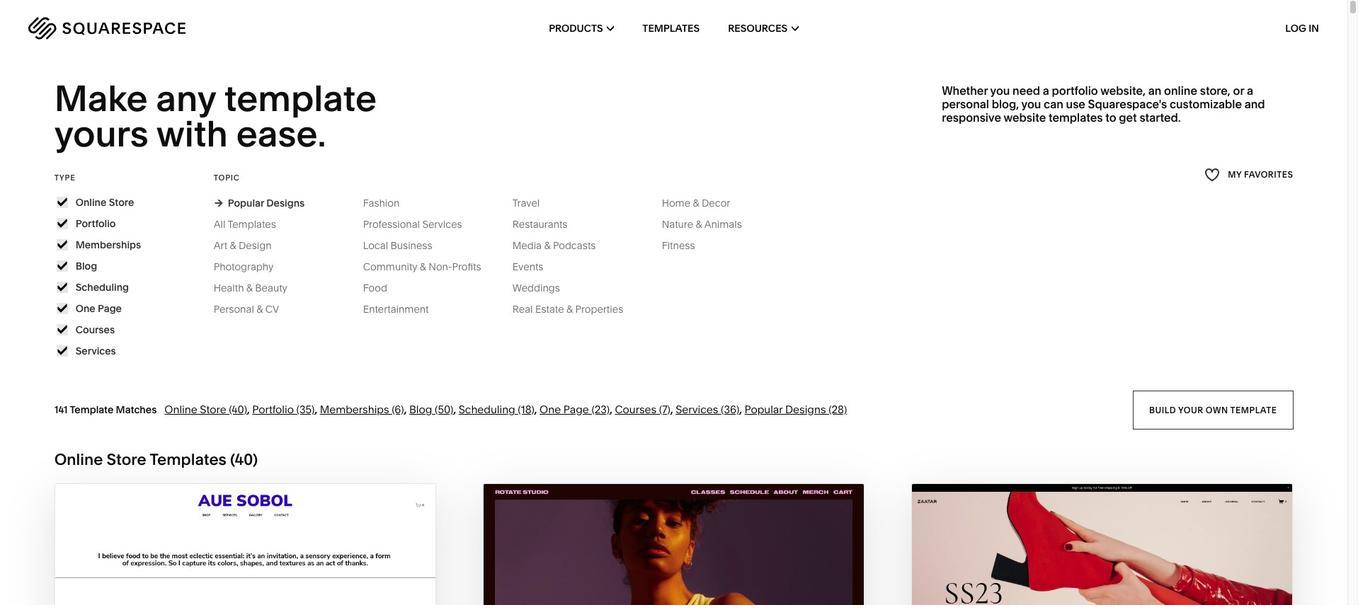 Task type: describe. For each thing, give the bounding box(es) containing it.
(6)
[[392, 403, 404, 416]]

local business link
[[363, 239, 447, 252]]

(50)
[[435, 403, 454, 416]]

with
[[156, 112, 228, 156]]

online store (40) link
[[165, 403, 247, 416]]

resources
[[728, 22, 788, 35]]

0 vertical spatial page
[[98, 302, 122, 315]]

1 , from the left
[[247, 403, 250, 416]]

template inside make any template yours with ease.
[[224, 77, 377, 120]]

get
[[1120, 111, 1138, 125]]

(18)
[[518, 403, 535, 416]]

portfolio (35) link
[[252, 403, 315, 416]]

restaurants link
[[513, 218, 582, 231]]

0 horizontal spatial templates
[[150, 450, 227, 470]]

40
[[235, 450, 253, 470]]

1 vertical spatial portfolio
[[252, 403, 294, 416]]

1 horizontal spatial templates
[[228, 218, 276, 231]]

& for podcasts
[[544, 239, 551, 252]]

portfolio
[[1053, 84, 1099, 98]]

home
[[662, 197, 691, 210]]

non-
[[429, 261, 452, 273]]

to
[[1106, 111, 1117, 125]]

travel
[[513, 197, 540, 210]]

in
[[1309, 22, 1320, 35]]

1 a from the left
[[1043, 84, 1050, 98]]

blog,
[[992, 97, 1020, 111]]

professional
[[363, 218, 420, 231]]

type
[[54, 173, 76, 183]]

8 , from the left
[[740, 403, 743, 416]]

courses (7) link
[[615, 403, 671, 416]]

local business
[[363, 239, 433, 252]]

template
[[70, 404, 114, 416]]

my favorites
[[1229, 170, 1294, 180]]

personal & cv link
[[214, 303, 294, 316]]

(
[[230, 450, 235, 470]]

health & beauty
[[214, 282, 288, 295]]

one page (23) link
[[540, 403, 610, 416]]

services (36) link
[[676, 403, 740, 416]]

build
[[1150, 405, 1177, 415]]

your
[[1179, 405, 1204, 415]]

4 , from the left
[[454, 403, 456, 416]]

personal
[[214, 303, 254, 316]]

2 horizontal spatial templates
[[643, 22, 700, 35]]

(40)
[[229, 403, 247, 416]]

1 horizontal spatial services
[[423, 218, 462, 231]]

& right estate
[[567, 303, 573, 316]]

professional services link
[[363, 218, 477, 231]]

0 horizontal spatial you
[[991, 84, 1011, 98]]

events
[[513, 261, 544, 273]]

popular designs (28) link
[[745, 403, 848, 416]]

aue sobol element
[[55, 484, 436, 606]]

food
[[363, 282, 387, 295]]

profits
[[452, 261, 481, 273]]

matches
[[116, 404, 157, 416]]

1 vertical spatial one
[[540, 403, 561, 416]]

any
[[156, 77, 216, 120]]

community & non-profits
[[363, 261, 481, 273]]

favorites
[[1245, 170, 1294, 180]]

entertainment link
[[363, 303, 443, 316]]

art
[[214, 239, 227, 252]]

0 horizontal spatial blog
[[76, 260, 97, 273]]

online for online store (40) , portfolio (35) , memberships (6) , blog (50) , scheduling (18) , one page (23) , courses (7) , services (36) , popular designs (28)
[[165, 403, 197, 416]]

online for online store
[[76, 196, 107, 209]]

all
[[214, 218, 226, 231]]

log             in link
[[1286, 22, 1320, 35]]

or
[[1234, 84, 1245, 98]]

1 horizontal spatial memberships
[[320, 403, 389, 416]]

media
[[513, 239, 542, 252]]

responsive
[[942, 111, 1002, 125]]

1 vertical spatial blog
[[409, 403, 432, 416]]

1 horizontal spatial designs
[[786, 403, 826, 416]]

fashion
[[363, 197, 400, 210]]

0 horizontal spatial courses
[[76, 324, 115, 336]]

make any template yours with ease.
[[54, 77, 385, 156]]

website,
[[1101, 84, 1146, 98]]

nature & animals
[[662, 218, 742, 231]]

& for cv
[[257, 303, 263, 316]]

7 , from the left
[[671, 403, 674, 416]]

online store
[[76, 196, 134, 209]]

products
[[549, 22, 603, 35]]

home & decor
[[662, 197, 731, 210]]

templates link
[[643, 0, 700, 57]]

scheduling (18) link
[[459, 403, 535, 416]]

design
[[239, 239, 272, 252]]

topic
[[214, 173, 240, 183]]

& for non-
[[420, 261, 426, 273]]

aue sobol image
[[55, 484, 436, 606]]

properties
[[576, 303, 624, 316]]

6 , from the left
[[610, 403, 613, 416]]

beauty
[[255, 282, 288, 295]]

141
[[54, 404, 68, 416]]

cv
[[265, 303, 279, 316]]

make
[[54, 77, 148, 120]]

zaatar element
[[913, 484, 1293, 606]]

business
[[391, 239, 433, 252]]

travel link
[[513, 197, 554, 210]]

personal
[[942, 97, 990, 111]]

weddings
[[513, 282, 560, 295]]

1 vertical spatial services
[[76, 345, 116, 358]]

customizable
[[1170, 97, 1243, 111]]

photography
[[214, 261, 274, 273]]

build your own template
[[1150, 405, 1278, 415]]



Task type: locate. For each thing, give the bounding box(es) containing it.
0 horizontal spatial one
[[76, 302, 95, 315]]

community
[[363, 261, 418, 273]]

memberships down online store
[[76, 239, 141, 251]]

zaatar image
[[913, 484, 1293, 606]]

, left 'memberships (6)' link
[[315, 403, 318, 416]]

started.
[[1140, 111, 1182, 125]]

0 horizontal spatial designs
[[267, 197, 305, 210]]

scheduling left (18)
[[459, 403, 516, 416]]

animals
[[705, 218, 742, 231]]

restaurants
[[513, 218, 568, 231]]

3 , from the left
[[404, 403, 407, 416]]

fitness
[[662, 239, 695, 252]]

portfolio left (35)
[[252, 403, 294, 416]]

0 vertical spatial popular
[[228, 197, 264, 210]]

you
[[991, 84, 1011, 98], [1022, 97, 1042, 111]]

podcasts
[[553, 239, 596, 252]]

products button
[[549, 0, 614, 57]]

store for online store templates ( 40 )
[[107, 450, 146, 470]]

0 vertical spatial template
[[224, 77, 377, 120]]

you left need
[[991, 84, 1011, 98]]

, left one page (23) link
[[535, 403, 537, 416]]

templates
[[1049, 111, 1103, 125]]

art & design link
[[214, 239, 286, 252]]

real estate & properties link
[[513, 303, 638, 316]]

None checkbox
[[57, 346, 67, 356]]

memberships left (6)
[[320, 403, 389, 416]]

portfolio down online store
[[76, 217, 116, 230]]

art & design
[[214, 239, 272, 252]]

rotate element
[[484, 484, 864, 606]]

0 vertical spatial templates
[[643, 22, 700, 35]]

0 vertical spatial one
[[76, 302, 95, 315]]

memberships (6) link
[[320, 403, 404, 416]]

online
[[1165, 84, 1198, 98]]

0 horizontal spatial services
[[76, 345, 116, 358]]

nature
[[662, 218, 694, 231]]

online down the template
[[54, 450, 103, 470]]

0 vertical spatial scheduling
[[76, 281, 129, 294]]

an
[[1149, 84, 1162, 98]]

, left portfolio (35) link
[[247, 403, 250, 416]]

& for design
[[230, 239, 236, 252]]

online for online store templates ( 40 )
[[54, 450, 103, 470]]

home & decor link
[[662, 197, 745, 210]]

(36)
[[721, 403, 740, 416]]

1 horizontal spatial scheduling
[[459, 403, 516, 416]]

0 horizontal spatial a
[[1043, 84, 1050, 98]]

all templates link
[[214, 218, 290, 231]]

fashion link
[[363, 197, 414, 210]]

courses left (7) at the left bottom of page
[[615, 403, 657, 416]]

1 vertical spatial designs
[[786, 403, 826, 416]]

)
[[253, 450, 258, 470]]

1 vertical spatial template
[[1231, 405, 1278, 415]]

popular right (36)
[[745, 403, 783, 416]]

0 vertical spatial blog
[[76, 260, 97, 273]]

1 vertical spatial page
[[564, 403, 589, 416]]

events link
[[513, 261, 558, 273]]

0 horizontal spatial template
[[224, 77, 377, 120]]

own
[[1206, 405, 1229, 415]]

designs up all templates link
[[267, 197, 305, 210]]

entertainment
[[363, 303, 429, 316]]

1 horizontal spatial you
[[1022, 97, 1042, 111]]

store for online store (40) , portfolio (35) , memberships (6) , blog (50) , scheduling (18) , one page (23) , courses (7) , services (36) , popular designs (28)
[[200, 403, 226, 416]]

online store templates ( 40 )
[[54, 450, 258, 470]]

fitness link
[[662, 239, 710, 252]]

designs
[[267, 197, 305, 210], [786, 403, 826, 416]]

a right "or"
[[1248, 84, 1254, 98]]

build your own template button
[[1133, 391, 1294, 430]]

2 vertical spatial templates
[[150, 450, 227, 470]]

rotate image
[[484, 484, 864, 606]]

2 a from the left
[[1248, 84, 1254, 98]]

online store (40) , portfolio (35) , memberships (6) , blog (50) , scheduling (18) , one page (23) , courses (7) , services (36) , popular designs (28)
[[165, 403, 848, 416]]

whether you need a portfolio website, an online store, or a personal blog, you can use squarespace's customizable and responsive website templates to get started.
[[942, 84, 1266, 125]]

scheduling up one page
[[76, 281, 129, 294]]

1 vertical spatial memberships
[[320, 403, 389, 416]]

1 vertical spatial courses
[[615, 403, 657, 416]]

(35)
[[297, 403, 315, 416]]

& right health
[[246, 282, 253, 295]]

0 vertical spatial designs
[[267, 197, 305, 210]]

health & beauty link
[[214, 282, 302, 295]]

, left the blog (50) link
[[404, 403, 407, 416]]

& left the non-
[[420, 261, 426, 273]]

designs left (28)
[[786, 403, 826, 416]]

services right (7) at the left bottom of page
[[676, 403, 719, 416]]

nature & animals link
[[662, 218, 757, 231]]

2 , from the left
[[315, 403, 318, 416]]

log             in
[[1286, 22, 1320, 35]]

2 vertical spatial online
[[54, 450, 103, 470]]

(23)
[[592, 403, 610, 416]]

, left 'scheduling (18)' "link"
[[454, 403, 456, 416]]

0 horizontal spatial memberships
[[76, 239, 141, 251]]

1 vertical spatial templates
[[228, 218, 276, 231]]

store for online store
[[109, 196, 134, 209]]

2 vertical spatial services
[[676, 403, 719, 416]]

real
[[513, 303, 533, 316]]

141 template matches
[[54, 404, 157, 416]]

0 horizontal spatial page
[[98, 302, 122, 315]]

squarespace logo link
[[28, 17, 287, 40]]

1 vertical spatial online
[[165, 403, 197, 416]]

popular up all templates
[[228, 197, 264, 210]]

0 vertical spatial portfolio
[[76, 217, 116, 230]]

templates
[[643, 22, 700, 35], [228, 218, 276, 231], [150, 450, 227, 470]]

log
[[1286, 22, 1307, 35]]

template
[[224, 77, 377, 120], [1231, 405, 1278, 415]]

health
[[214, 282, 244, 295]]

professional services
[[363, 218, 462, 231]]

& for beauty
[[246, 282, 253, 295]]

1 horizontal spatial courses
[[615, 403, 657, 416]]

you left the can
[[1022, 97, 1042, 111]]

online right matches at the left bottom
[[165, 403, 197, 416]]

1 horizontal spatial template
[[1231, 405, 1278, 415]]

, left services (36) link
[[671, 403, 674, 416]]

1 horizontal spatial popular
[[745, 403, 783, 416]]

online down yours
[[76, 196, 107, 209]]

5 , from the left
[[535, 403, 537, 416]]

0 horizontal spatial portfolio
[[76, 217, 116, 230]]

1 horizontal spatial blog
[[409, 403, 432, 416]]

0 vertical spatial services
[[423, 218, 462, 231]]

& right 'home'
[[693, 197, 700, 210]]

my favorites link
[[1205, 166, 1294, 185]]

0 horizontal spatial scheduling
[[76, 281, 129, 294]]

personal & cv
[[214, 303, 279, 316]]

0 vertical spatial courses
[[76, 324, 115, 336]]

2 vertical spatial store
[[107, 450, 146, 470]]

template inside the build your own template button
[[1231, 405, 1278, 415]]

popular designs link
[[214, 197, 305, 210]]

, left popular designs (28) link
[[740, 403, 743, 416]]

& right media
[[544, 239, 551, 252]]

blog up one page
[[76, 260, 97, 273]]

& left cv
[[257, 303, 263, 316]]

weddings link
[[513, 282, 575, 295]]

1 horizontal spatial page
[[564, 403, 589, 416]]

squarespace logo image
[[28, 17, 186, 40]]

1 vertical spatial popular
[[745, 403, 783, 416]]

memberships
[[76, 239, 141, 251], [320, 403, 389, 416]]

2 horizontal spatial services
[[676, 403, 719, 416]]

1 horizontal spatial one
[[540, 403, 561, 416]]

estate
[[536, 303, 564, 316]]

& for animals
[[696, 218, 703, 231]]

1 horizontal spatial portfolio
[[252, 403, 294, 416]]

courses down one page
[[76, 324, 115, 336]]

all templates
[[214, 218, 276, 231]]

blog right (6)
[[409, 403, 432, 416]]

& right the nature
[[696, 218, 703, 231]]

& for decor
[[693, 197, 700, 210]]

1 vertical spatial scheduling
[[459, 403, 516, 416]]

store
[[109, 196, 134, 209], [200, 403, 226, 416], [107, 450, 146, 470]]

1 horizontal spatial a
[[1248, 84, 1254, 98]]

and
[[1245, 97, 1266, 111]]

popular designs
[[228, 197, 305, 210]]

0 vertical spatial memberships
[[76, 239, 141, 251]]

0 horizontal spatial popular
[[228, 197, 264, 210]]

blog
[[76, 260, 97, 273], [409, 403, 432, 416]]

local
[[363, 239, 388, 252]]

& right art
[[230, 239, 236, 252]]

courses
[[76, 324, 115, 336], [615, 403, 657, 416]]

page
[[98, 302, 122, 315], [564, 403, 589, 416]]

real estate & properties
[[513, 303, 624, 316]]

1 vertical spatial store
[[200, 403, 226, 416]]

a right need
[[1043, 84, 1050, 98]]

website
[[1004, 111, 1047, 125]]

services down one page
[[76, 345, 116, 358]]

yours
[[54, 112, 149, 156]]

0 vertical spatial store
[[109, 196, 134, 209]]

resources button
[[728, 0, 799, 57]]

photography link
[[214, 261, 288, 273]]

use
[[1067, 97, 1086, 111]]

ease.
[[236, 112, 326, 156]]

services up business
[[423, 218, 462, 231]]

community & non-profits link
[[363, 261, 496, 273]]

0 vertical spatial online
[[76, 196, 107, 209]]

, left courses (7) link
[[610, 403, 613, 416]]



Task type: vqa. For each thing, say whether or not it's contained in the screenshot.
Popular Designs Templates ( 28 )
no



